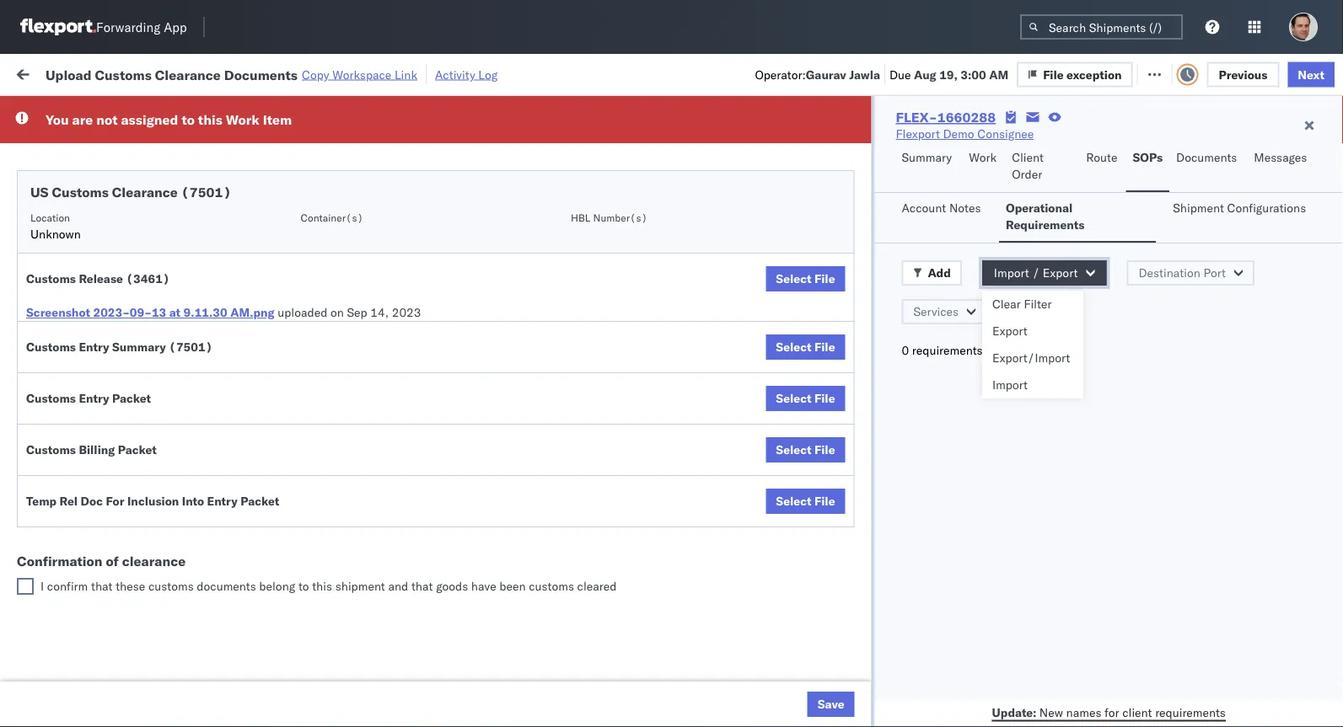 Task type: vqa. For each thing, say whether or not it's contained in the screenshot.
FLXT- related to third approved house bill of lading draft link from the bottom
no



Task type: locate. For each thing, give the bounding box(es) containing it.
resize handle column header for consignee
[[875, 131, 895, 728]]

0 horizontal spatial for
[[161, 105, 174, 117]]

1 3:30 pm est, feb 17, 2023 from the top
[[271, 168, 424, 183]]

3:00 up the 12:00
[[271, 428, 297, 443]]

delivery
[[92, 130, 135, 145], [92, 204, 135, 219], [92, 316, 135, 330], [85, 427, 128, 442], [126, 464, 169, 479]]

feb up 12:00 pm est, feb 25, 2023
[[351, 428, 371, 443]]

1 1977428 from the top
[[967, 279, 1018, 294]]

2 that from the left
[[411, 579, 433, 594]]

customs
[[95, 66, 152, 83], [52, 184, 109, 201], [80, 233, 128, 248], [26, 271, 76, 286], [26, 340, 76, 355], [26, 391, 76, 406], [26, 443, 76, 457]]

0 vertical spatial fcl
[[554, 428, 575, 443]]

2 maeu1234567 from the top
[[1039, 316, 1124, 331]]

1 vertical spatial ocean fcl
[[516, 576, 575, 591]]

to right assigned
[[182, 111, 195, 128]]

1977428 for schedule pickup from los angeles, ca
[[967, 279, 1018, 294]]

client up order
[[1012, 150, 1044, 165]]

documents
[[224, 66, 298, 83], [1176, 150, 1237, 165], [39, 250, 100, 265]]

otter products, llc
[[735, 131, 841, 146]]

9 resize handle column header from the left
[[1313, 131, 1333, 728]]

0 vertical spatial packet
[[112, 391, 151, 406]]

1 vertical spatial clearance
[[112, 184, 178, 201]]

1 vertical spatial demo
[[673, 502, 704, 517]]

pm for schedule delivery appointment
[[307, 317, 326, 331]]

1 confirm pickup from los angeles, ca link from the top
[[39, 344, 239, 377]]

3:00 for bookings test consignee
[[271, 428, 297, 443]]

1 resize handle column header from the left
[[241, 131, 261, 728]]

ocean for bookings test consignee
[[516, 428, 551, 443]]

flex-2150210 button
[[904, 238, 1022, 262], [904, 238, 1022, 262]]

0 horizontal spatial on
[[330, 305, 344, 320]]

25, for 12:00 pm est, feb 25, 2023
[[381, 465, 399, 480]]

select file for customs release (3461)
[[776, 271, 835, 286]]

2 ocean lcl from the top
[[516, 317, 574, 331]]

1 vertical spatial 3:30
[[271, 205, 297, 220]]

0 vertical spatial flex-1977428
[[931, 279, 1018, 294]]

2023 for third "schedule pickup from los angeles, ca" button
[[390, 576, 419, 591]]

2001714
[[967, 168, 1018, 183], [967, 205, 1018, 220]]

account inside button
[[902, 201, 946, 215]]

0 vertical spatial schedule delivery appointment
[[39, 130, 207, 145]]

am for bookings test consignee
[[300, 428, 319, 443]]

schedule delivery appointment button for 10:30 pm est, feb 21, 2023
[[39, 315, 207, 333]]

2 schedule delivery appointment link from the top
[[39, 204, 207, 220]]

4 schedule pickup from los angeles, ca from the top
[[39, 567, 227, 599]]

5 select file button from the top
[[766, 489, 845, 514]]

temp
[[26, 494, 57, 509]]

feb left 28, on the bottom
[[351, 502, 371, 517]]

flexport demo consignee link
[[896, 126, 1034, 142]]

air for 3:30 pm est, feb 17, 2023
[[516, 168, 531, 183]]

schedule pickup from los angeles international airport button
[[39, 158, 239, 193]]

am
[[989, 67, 1008, 82], [300, 131, 319, 146], [300, 428, 319, 443], [300, 502, 319, 517], [300, 576, 319, 591]]

1 ocean from the top
[[516, 131, 551, 146]]

7 schedule from the top
[[39, 530, 89, 545]]

delivery for 2:59 am est, feb 17, 2023
[[92, 130, 135, 145]]

1 vertical spatial confirm pickup from los angeles, ca
[[39, 382, 220, 413]]

mode
[[516, 138, 542, 150]]

3 appointment from the top
[[138, 316, 207, 330]]

8 resize handle column header from the left
[[1120, 131, 1140, 728]]

schedule delivery appointment link down not in the left top of the page
[[39, 129, 207, 146]]

confirm pickup from los angeles, ca link down customs entry summary (7501)
[[39, 381, 239, 414]]

from for confirm pickup from los angeles, ca button related to honeywell
[[124, 382, 149, 396]]

packet down customs entry summary (7501)
[[112, 391, 151, 406]]

3:30 left container(s)
[[271, 205, 297, 220]]

1 horizontal spatial to
[[298, 579, 309, 594]]

otter products - test account
[[626, 131, 788, 146]]

schedule delivery appointment link
[[39, 129, 207, 146], [39, 204, 207, 220], [39, 315, 207, 332]]

numbers for container numbers
[[1039, 145, 1080, 157]]

4 schedule pickup from los angeles, ca link from the top
[[39, 566, 239, 600]]

2 vertical spatial work
[[969, 150, 997, 165]]

appointment down "you are not assigned to this work item"
[[138, 130, 207, 145]]

2 resize handle column header from the left
[[428, 131, 449, 728]]

3 flex-1977428 from the top
[[931, 391, 1018, 406]]

1 : from the left
[[121, 105, 124, 117]]

ca down confirmation
[[39, 584, 55, 599]]

work down flex-1988285
[[969, 150, 997, 165]]

select file for temp rel doc for inclusion into entry packet
[[776, 494, 835, 509]]

packet up 'upload proof of delivery'
[[118, 443, 157, 457]]

mbltest1234
[[1148, 131, 1228, 146]]

confirm pickup from los angeles, ca button down customs entry summary (7501)
[[39, 381, 239, 416]]

1 vertical spatial flex-1977428
[[931, 317, 1018, 331]]

4 select file button from the top
[[766, 438, 845, 463]]

location
[[30, 211, 70, 224]]

2 select from the top
[[776, 340, 812, 355]]

file for customs entry summary (7501)
[[814, 340, 835, 355]]

3 select file button from the top
[[766, 386, 845, 411]]

select for customs billing packet
[[776, 443, 812, 457]]

documents inside upload customs clearance documents
[[39, 250, 100, 265]]

0 vertical spatial appointment
[[138, 130, 207, 145]]

select for customs entry packet
[[776, 391, 812, 406]]

numbers inside "button"
[[1210, 138, 1251, 150]]

3 1977428 from the top
[[967, 391, 1018, 406]]

requirements down 07492792403
[[1155, 705, 1226, 720]]

2 vertical spatial confirm
[[39, 427, 82, 442]]

3 schedule delivery appointment link from the top
[[39, 315, 207, 332]]

0 horizontal spatial work
[[183, 65, 213, 80]]

los inside the schedule pickup from los angeles international airport
[[159, 159, 178, 174]]

2 vertical spatial 17,
[[373, 205, 392, 220]]

delivery up customs entry summary (7501)
[[92, 316, 135, 330]]

los for confirm pickup from los angeles, ca button corresponding to bookings
[[152, 344, 171, 359]]

upload up rel
[[39, 464, 77, 479]]

workspace
[[332, 67, 391, 82]]

1 maeu1234567 from the top
[[1039, 279, 1124, 294]]

schedule delivery appointment
[[39, 130, 207, 145], [39, 204, 207, 219], [39, 316, 207, 330]]

0 horizontal spatial customs
[[148, 579, 194, 594]]

0 vertical spatial air
[[516, 168, 531, 183]]

sops
[[1133, 150, 1163, 165]]

3 2:59 from the top
[[271, 576, 297, 591]]

client inside "button"
[[626, 138, 653, 150]]

est, down 12:00 pm est, feb 25, 2023
[[322, 502, 348, 517]]

0 vertical spatial 3:30 pm est, feb 17, 2023
[[271, 168, 424, 183]]

customs right "been"
[[529, 579, 574, 594]]

at
[[342, 65, 352, 80], [169, 305, 181, 320]]

digital up the account notes at the right of the page
[[927, 168, 962, 183]]

client for client name
[[626, 138, 653, 150]]

next button
[[1288, 62, 1335, 87]]

you are not assigned to this work item
[[46, 111, 292, 128]]

los for third "schedule pickup from los angeles, ca" button
[[159, 567, 178, 582]]

0 vertical spatial to
[[182, 111, 195, 128]]

schedule delivery appointment up customs entry summary (7501)
[[39, 316, 207, 330]]

ca for third "schedule pickup from los angeles, ca" button
[[39, 584, 55, 599]]

activity log
[[435, 67, 498, 82]]

numbers inside container numbers
[[1039, 145, 1080, 157]]

1 3:30 from the top
[[271, 168, 297, 183]]

file for temp rel doc for inclusion into entry packet
[[814, 494, 835, 509]]

0 vertical spatial 2:59
[[271, 131, 297, 146]]

4 select from the top
[[776, 443, 812, 457]]

for left client
[[1105, 705, 1119, 720]]

from down the 09-
[[124, 344, 149, 359]]

action
[[1285, 65, 1322, 80]]

3 select file from the top
[[776, 391, 835, 406]]

ag
[[791, 242, 807, 257], [900, 242, 917, 257], [791, 465, 807, 480], [900, 465, 917, 480]]

that right and
[[411, 579, 433, 594]]

1 vertical spatial 25,
[[381, 465, 399, 480]]

pm right '10:30'
[[307, 317, 326, 331]]

from down customs entry summary (7501)
[[124, 382, 149, 396]]

schedule delivery appointment link for 2:59 am est, feb 17, 2023
[[39, 129, 207, 146]]

requirements
[[912, 343, 983, 358], [1155, 705, 1226, 720]]

1 appointment from the top
[[138, 130, 207, 145]]

los for schedule pickup from los angeles international airport button on the top left
[[159, 159, 178, 174]]

select file for customs entry summary (7501)
[[776, 340, 835, 355]]

2 confirm from the top
[[39, 382, 82, 396]]

snoozed : no
[[349, 105, 409, 117]]

1 horizontal spatial flexport demo consignee
[[896, 126, 1034, 141]]

17, down snoozed : no
[[374, 131, 393, 146]]

number(s)
[[593, 211, 647, 224]]

upload inside upload customs clearance documents
[[39, 233, 77, 248]]

previous
[[1219, 67, 1267, 82]]

1 vertical spatial flexport
[[626, 502, 670, 517]]

1 vertical spatial to
[[298, 579, 309, 594]]

import for import work
[[142, 65, 180, 80]]

resize handle column header for flex id
[[1010, 131, 1030, 728]]

1 horizontal spatial requirements
[[1155, 705, 1226, 720]]

am for flexport demo consignee
[[300, 502, 319, 517]]

mar
[[351, 576, 373, 591]]

select file
[[776, 271, 835, 286], [776, 340, 835, 355], [776, 391, 835, 406], [776, 443, 835, 457], [776, 494, 835, 509]]

angeles
[[181, 159, 224, 174]]

3 maeu1234567 from the top
[[1039, 390, 1124, 405]]

clearance for upload customs clearance documents
[[131, 233, 185, 248]]

resize handle column header for workitem
[[241, 131, 261, 728]]

flexport demo consignee
[[896, 126, 1034, 141], [626, 502, 764, 517]]

save button
[[807, 692, 854, 717]]

1 schedule from the top
[[39, 130, 89, 145]]

previous button
[[1207, 62, 1279, 87]]

flex id
[[904, 138, 936, 150]]

flex-1977428 for schedule delivery appointment
[[931, 317, 1018, 331]]

ca up screenshot
[[39, 287, 55, 302]]

import inside "button"
[[142, 65, 180, 80]]

1 schedule delivery appointment from the top
[[39, 130, 207, 145]]

0 vertical spatial western
[[880, 168, 924, 183]]

schedule inside the schedule pickup from los angeles international airport
[[39, 159, 89, 174]]

at right the 13
[[169, 305, 181, 320]]

2 vertical spatial schedule delivery appointment
[[39, 316, 207, 330]]

documents button
[[1169, 142, 1247, 192]]

location unknown
[[30, 211, 81, 242]]

resize handle column header
[[241, 131, 261, 728], [428, 131, 449, 728], [487, 131, 508, 728], [597, 131, 617, 728], [707, 131, 727, 728], [875, 131, 895, 728], [1010, 131, 1030, 728], [1120, 131, 1140, 728], [1313, 131, 1333, 728], [1330, 131, 1343, 728]]

2 horizontal spatial documents
[[1176, 150, 1237, 165]]

pm for schedule pickup from los angeles international airport
[[300, 168, 318, 183]]

schedule for 2nd schedule delivery appointment "button"
[[39, 204, 89, 219]]

1 vertical spatial confirm pickup from los angeles, ca link
[[39, 381, 239, 414]]

0 horizontal spatial numbers
[[1039, 145, 1080, 157]]

1 select from the top
[[776, 271, 812, 286]]

2 schedule from the top
[[39, 159, 89, 174]]

1 lcl from the top
[[554, 131, 574, 146]]

deadline button
[[263, 134, 432, 151]]

: left no
[[388, 105, 391, 117]]

1 horizontal spatial international
[[813, 688, 881, 702]]

1 vertical spatial 1977428
[[967, 317, 1018, 331]]

1977428 up clear
[[967, 279, 1018, 294]]

confirm up confirm delivery
[[39, 382, 82, 396]]

am down progress
[[300, 131, 319, 146]]

air
[[516, 168, 531, 183], [516, 242, 531, 257], [516, 465, 531, 480]]

1 vertical spatial schedule delivery appointment button
[[39, 204, 207, 222]]

file for customs entry packet
[[814, 391, 835, 406]]

numbers left messages
[[1210, 138, 1251, 150]]

add button
[[902, 261, 962, 286]]

1 vertical spatial maeu1234567
[[1039, 316, 1124, 331]]

017482927423
[[1148, 242, 1236, 257]]

3 ca from the top
[[39, 398, 55, 413]]

1 horizontal spatial customs
[[529, 579, 574, 594]]

None checkbox
[[17, 578, 34, 595]]

am up the 12:00
[[300, 428, 319, 443]]

5 select from the top
[[776, 494, 812, 509]]

otter left products,
[[735, 131, 763, 146]]

0 vertical spatial digital
[[927, 168, 962, 183]]

4 schedule from the top
[[39, 270, 89, 285]]

list box
[[982, 291, 1083, 399]]

5 ca from the top
[[39, 547, 55, 562]]

los up "clearance"
[[159, 530, 178, 545]]

schedule for 10:30 pm est, feb 21, 2023 schedule delivery appointment "button"
[[39, 316, 89, 330]]

port
[[1204, 266, 1226, 280]]

1 vertical spatial 3:00
[[271, 242, 297, 257]]

2:59 right documents
[[271, 576, 297, 591]]

flex- right the c/o
[[931, 688, 967, 702]]

flex-1977428 button
[[904, 275, 1022, 299], [904, 275, 1022, 299], [904, 312, 1022, 336], [904, 312, 1022, 336], [904, 387, 1022, 410], [904, 387, 1022, 410]]

on right link
[[420, 65, 433, 80]]

1 vertical spatial this
[[312, 579, 332, 594]]

3 schedule pickup from los angeles, ca button from the top
[[39, 566, 239, 602]]

clearance for upload customs clearance documents copy workspace link
[[155, 66, 221, 83]]

work left item
[[226, 111, 260, 128]]

1 vertical spatial entry
[[79, 391, 109, 406]]

5 schedule from the top
[[39, 316, 89, 330]]

pickup down upload proof of delivery button
[[92, 493, 128, 508]]

feb left 20, in the left of the page
[[350, 242, 370, 257]]

ca up confirm delivery
[[39, 398, 55, 413]]

3 schedule delivery appointment button from the top
[[39, 315, 207, 333]]

customs up release
[[80, 233, 128, 248]]

flex-2001714 up flex-2150210 at the right of page
[[931, 205, 1018, 220]]

ca for confirm pickup from los angeles, ca button related to honeywell
[[39, 398, 55, 413]]

1 horizontal spatial numbers
[[1210, 138, 1251, 150]]

0 vertical spatial schedule pickup from los angeles, ca button
[[39, 269, 239, 305]]

2 select file button from the top
[[766, 335, 845, 360]]

2:59 down the 12:00
[[271, 502, 297, 517]]

2 schedule delivery appointment from the top
[[39, 204, 207, 219]]

2 flex-1977428 from the top
[[931, 317, 1018, 331]]

destination
[[1139, 266, 1201, 280]]

ca for confirm pickup from los angeles, ca button corresponding to bookings
[[39, 361, 55, 376]]

0 vertical spatial requirements
[[912, 343, 983, 358]]

am down the 12:00
[[300, 502, 319, 517]]

bookings
[[735, 354, 785, 368], [626, 428, 675, 443], [735, 428, 785, 443], [735, 502, 785, 517], [735, 539, 785, 554], [735, 576, 785, 591], [735, 613, 785, 628], [735, 650, 785, 665]]

schedule pickup from los angeles, ca link
[[39, 269, 239, 303], [39, 492, 239, 526], [39, 529, 239, 563], [39, 566, 239, 600]]

1 vertical spatial export
[[992, 324, 1027, 339]]

my
[[17, 61, 44, 84]]

confirmation
[[17, 553, 102, 570]]

requirements down services button
[[912, 343, 983, 358]]

5 resize handle column header from the left
[[707, 131, 727, 728]]

from down temp rel doc for inclusion into entry packet
[[131, 567, 156, 582]]

2:59 for 2:59 am est, mar 3, 2023
[[271, 576, 297, 591]]

6 resize handle column header from the left
[[875, 131, 895, 728]]

on
[[420, 65, 433, 80], [330, 305, 344, 320]]

lcl for honeywell - test account
[[554, 317, 574, 331]]

1 flex-1977428 from the top
[[931, 279, 1018, 294]]

pm right the 12:00
[[307, 465, 326, 480]]

1 vertical spatial lcl
[[554, 317, 574, 331]]

select file button for temp rel doc for inclusion into entry packet
[[766, 489, 845, 514]]

25, up 12:00 pm est, feb 25, 2023
[[374, 428, 393, 443]]

pm for upload customs clearance documents
[[300, 242, 318, 257]]

1 ca from the top
[[39, 287, 55, 302]]

1 schedule pickup from los angeles, ca link from the top
[[39, 269, 239, 303]]

0 vertical spatial of
[[112, 464, 123, 479]]

187 on track
[[395, 65, 463, 80]]

test
[[718, 131, 740, 146], [796, 168, 819, 183], [796, 205, 819, 220], [687, 242, 709, 257], [796, 242, 819, 257], [695, 279, 717, 294], [804, 279, 827, 294], [695, 317, 717, 331], [804, 317, 827, 331], [788, 354, 810, 368], [695, 391, 717, 406], [804, 391, 827, 406], [678, 428, 700, 443], [788, 428, 810, 443], [687, 465, 709, 480], [796, 465, 819, 480], [788, 502, 810, 517], [788, 539, 810, 554], [788, 576, 810, 591], [788, 613, 810, 628], [788, 650, 810, 665]]

1 horizontal spatial work
[[226, 111, 260, 128]]

upload down location
[[39, 233, 77, 248]]

confirm pickup from los angeles, ca link for honeywell
[[39, 381, 239, 414]]

0 vertical spatial 3:30
[[271, 168, 297, 183]]

numbers
[[1210, 138, 1251, 150], [1039, 145, 1080, 157]]

ocean
[[516, 131, 551, 146], [516, 317, 551, 331], [516, 428, 551, 443], [516, 576, 551, 591]]

1 customs from the left
[[148, 579, 194, 594]]

0 vertical spatial integration test account - western digital
[[735, 168, 962, 183]]

import inside button
[[994, 266, 1029, 280]]

services button
[[902, 299, 987, 325]]

schedule pickup from los angeles, ca link for third "schedule pickup from los angeles, ca" button
[[39, 566, 239, 600]]

my work
[[17, 61, 92, 84]]

1 vertical spatial air
[[516, 242, 531, 257]]

1 horizontal spatial :
[[388, 105, 391, 117]]

otter for otter products - test account
[[626, 131, 653, 146]]

1 ocean fcl from the top
[[516, 428, 575, 443]]

0 vertical spatial confirm pickup from los angeles, ca link
[[39, 344, 239, 377]]

(7501) down angeles
[[181, 184, 231, 201]]

schedule pickup from los angeles, ca button
[[39, 269, 239, 305], [39, 529, 239, 564], [39, 566, 239, 602]]

schedule up unknown
[[39, 204, 89, 219]]

0 vertical spatial 2001714
[[967, 168, 1018, 183]]

1 horizontal spatial that
[[411, 579, 433, 594]]

2:59 am est, feb 28, 2023
[[271, 502, 425, 517]]

1 vertical spatial schedule delivery appointment link
[[39, 204, 207, 220]]

flex-
[[896, 109, 937, 126], [931, 131, 967, 146], [931, 168, 967, 183], [931, 205, 967, 220], [931, 242, 967, 257], [931, 279, 967, 294], [931, 317, 967, 331], [931, 354, 967, 368], [931, 391, 967, 406], [931, 688, 967, 702]]

schedule delivery appointment for 10:30 pm est, feb 21, 2023
[[39, 316, 207, 330]]

6 schedule from the top
[[39, 493, 89, 508]]

1 select file from the top
[[776, 271, 835, 286]]

schedule delivery appointment down not in the left top of the page
[[39, 130, 207, 145]]

0 vertical spatial confirm pickup from los angeles, ca button
[[39, 344, 239, 379]]

: for snoozed
[[388, 105, 391, 117]]

1 air from the top
[[516, 168, 531, 183]]

2 : from the left
[[388, 105, 391, 117]]

confirm pickup from los angeles, ca for bookings test consignee
[[39, 344, 220, 376]]

from inside the schedule pickup from los angeles international airport
[[131, 159, 156, 174]]

3:30 pm est, feb 17, 2023 up 3:00 pm est, feb 20, 2023
[[271, 205, 424, 220]]

2 vertical spatial clearance
[[131, 233, 185, 248]]

log
[[478, 67, 498, 82]]

1 confirm pickup from los angeles, ca from the top
[[39, 344, 220, 376]]

numbers down container
[[1039, 145, 1080, 157]]

entry down "2023-"
[[79, 340, 109, 355]]

pm down container(s)
[[300, 242, 318, 257]]

update:
[[992, 705, 1036, 720]]

to right belong
[[298, 579, 309, 594]]

schedule down you in the top of the page
[[39, 130, 89, 145]]

flex-2001714 up notes
[[931, 168, 1018, 183]]

numbers for mbl/mawb numbers
[[1210, 138, 1251, 150]]

2 confirm pickup from los angeles, ca button from the top
[[39, 381, 239, 416]]

1 schedule delivery appointment button from the top
[[39, 129, 207, 148]]

otter left name
[[626, 131, 653, 146]]

3 select from the top
[[776, 391, 812, 406]]

this
[[198, 111, 222, 128], [312, 579, 332, 594]]

confirm pickup from los angeles, ca button down the 09-
[[39, 344, 239, 379]]

1 vertical spatial flexport demo consignee
[[626, 502, 764, 517]]

0 vertical spatial schedule delivery appointment button
[[39, 129, 207, 148]]

route button
[[1079, 142, 1126, 192]]

1 vertical spatial documents
[[1176, 150, 1237, 165]]

upload proof of delivery button
[[39, 463, 169, 482]]

maeu1234567 up demu1232567
[[1039, 316, 1124, 331]]

est, down deadline button
[[321, 168, 347, 183]]

1 fcl from the top
[[554, 428, 575, 443]]

aug
[[914, 67, 936, 82]]

workitem
[[19, 138, 63, 150]]

2 vertical spatial air
[[516, 465, 531, 480]]

5 select file from the top
[[776, 494, 835, 509]]

2 vertical spatial schedule delivery appointment button
[[39, 315, 207, 333]]

client inside button
[[1012, 150, 1044, 165]]

delivery down not in the left top of the page
[[92, 130, 135, 145]]

1 western from the top
[[880, 168, 924, 183]]

2001714 up the "2150210"
[[967, 205, 1018, 220]]

ca for second "schedule pickup from los angeles, ca" button from the bottom of the page
[[39, 547, 55, 562]]

1 otter from the left
[[626, 131, 653, 146]]

at left risk
[[342, 65, 352, 80]]

0 horizontal spatial flexport
[[626, 502, 670, 517]]

3:00 up uploaded
[[271, 242, 297, 257]]

1 schedule delivery appointment link from the top
[[39, 129, 207, 146]]

2 2:59 from the top
[[271, 502, 297, 517]]

clearance inside upload customs clearance documents
[[131, 233, 185, 248]]

1 vertical spatial international
[[813, 688, 881, 702]]

1 horizontal spatial documents
[[224, 66, 298, 83]]

summary button
[[895, 142, 962, 192]]

0 horizontal spatial flexport demo consignee
[[626, 502, 764, 517]]

from for schedule pickup from los angeles international airport button on the top left
[[131, 159, 156, 174]]

air for 12:00 pm est, feb 25, 2023
[[516, 465, 531, 480]]

2 ca from the top
[[39, 361, 55, 376]]

ca for 3rd "schedule pickup from los angeles, ca" button from the bottom of the page
[[39, 287, 55, 302]]

2:59 down item
[[271, 131, 297, 146]]

3 air from the top
[[516, 465, 531, 480]]

3 schedule pickup from los angeles, ca link from the top
[[39, 529, 239, 563]]

3 confirm from the top
[[39, 427, 82, 442]]

integration
[[735, 168, 793, 183], [735, 205, 793, 220], [626, 242, 684, 257], [735, 242, 793, 257], [626, 465, 684, 480], [735, 465, 793, 480]]

0 vertical spatial schedule delivery appointment link
[[39, 129, 207, 146]]

from down the upload customs clearance documents button
[[131, 270, 156, 285]]

packet down the 12:00
[[240, 494, 279, 509]]

1 select file button from the top
[[766, 266, 845, 292]]

los down customs entry summary (7501)
[[152, 382, 171, 396]]

import / export button
[[982, 261, 1106, 286]]

file for customs billing packet
[[814, 443, 835, 457]]

ca up i
[[39, 547, 55, 562]]

0 vertical spatial at
[[342, 65, 352, 80]]

1 vertical spatial integration test account - western digital
[[735, 205, 962, 220]]

cleared
[[577, 579, 617, 594]]

3 schedule from the top
[[39, 204, 89, 219]]

(7501) for customs entry summary (7501)
[[169, 340, 213, 355]]

resize handle column header for client name
[[707, 131, 727, 728]]

10 resize handle column header from the left
[[1330, 131, 1343, 728]]

2 confirm pickup from los angeles, ca link from the top
[[39, 381, 239, 414]]

configurations
[[1227, 201, 1306, 215]]

been
[[499, 579, 526, 594]]

1 vertical spatial packet
[[118, 443, 157, 457]]

1 2001714 from the top
[[967, 168, 1018, 183]]

schedule for 3rd "schedule pickup from los angeles, ca" button from the bottom of the page
[[39, 270, 89, 285]]

2:59 for 2:59 am est, feb 28, 2023
[[271, 502, 297, 517]]

1 vertical spatial requirements
[[1155, 705, 1226, 720]]

customs up location
[[52, 184, 109, 201]]

0 horizontal spatial demo
[[673, 502, 704, 517]]

destination port button
[[1127, 261, 1255, 286]]

1 horizontal spatial summary
[[902, 150, 952, 165]]

documents inside 'button'
[[1176, 150, 1237, 165]]

2 select file from the top
[[776, 340, 835, 355]]

2 vertical spatial 3:00
[[271, 428, 297, 443]]

pm up 3:00 pm est, feb 20, 2023
[[300, 205, 318, 220]]

for for names
[[1105, 705, 1119, 720]]

angeles,
[[181, 270, 227, 285], [174, 344, 220, 359], [174, 382, 220, 396], [181, 493, 227, 508], [181, 530, 227, 545], [181, 567, 227, 582]]

summary inside button
[[902, 150, 952, 165]]

2 lcl from the top
[[554, 317, 574, 331]]

1 vertical spatial schedule pickup from los angeles, ca button
[[39, 529, 239, 564]]

0 horizontal spatial otter
[[626, 131, 653, 146]]

los right the these
[[159, 567, 178, 582]]

summary
[[902, 150, 952, 165], [112, 340, 166, 355]]

6 ca from the top
[[39, 584, 55, 599]]

1 digital from the top
[[927, 168, 962, 183]]

Search Work text field
[[777, 60, 961, 86]]

0 vertical spatial clearance
[[155, 66, 221, 83]]

flex-1977428 for schedule pickup from los angeles, ca
[[931, 279, 1018, 294]]

7 resize handle column header from the left
[[1010, 131, 1030, 728]]

temp rel doc for inclusion into entry packet
[[26, 494, 279, 509]]

us customs clearance (7501)
[[30, 184, 231, 201]]

4 resize handle column header from the left
[[597, 131, 617, 728]]

est, up 2:59 am est, feb 28, 2023
[[329, 465, 354, 480]]

2 vertical spatial appointment
[[138, 316, 207, 330]]

1 vertical spatial western
[[880, 205, 924, 220]]

client
[[626, 138, 653, 150], [1012, 150, 1044, 165]]

0 horizontal spatial documents
[[39, 250, 100, 265]]

2 confirm pickup from los angeles, ca from the top
[[39, 382, 220, 413]]

1 vertical spatial 2001714
[[967, 205, 1018, 220]]

export right /
[[1043, 266, 1078, 280]]

1 2:59 from the top
[[271, 131, 297, 146]]

c/o
[[906, 688, 926, 702]]

25,
[[374, 428, 393, 443], [381, 465, 399, 480]]

0 vertical spatial for
[[161, 105, 174, 117]]

2 air from the top
[[516, 242, 531, 257]]

schedule delivery appointment button up customs entry summary (7501)
[[39, 315, 207, 333]]

1977428
[[967, 279, 1018, 294], [967, 317, 1018, 331], [967, 391, 1018, 406]]

update: new names for client requirements
[[992, 705, 1226, 720]]

schedule delivery appointment down us customs clearance (7501)
[[39, 204, 207, 219]]

25, for 3:00 am est, feb 25, 2023
[[374, 428, 393, 443]]

client for client order
[[1012, 150, 1044, 165]]

import up ready
[[142, 65, 180, 80]]

0 horizontal spatial that
[[91, 579, 113, 594]]

flex- up flex-2150210 at the right of page
[[931, 205, 967, 220]]

customs release (3461)
[[26, 271, 170, 286]]

appointment for 2:59 am est, feb 17, 2023
[[138, 130, 207, 145]]

1988285
[[967, 131, 1018, 146]]

1 vertical spatial upload
[[39, 233, 77, 248]]

work up status : ready for work, blocked, in progress
[[183, 65, 213, 80]]

forwarding
[[96, 19, 160, 35]]

customs down "clearance"
[[148, 579, 194, 594]]

from for 3rd "schedule pickup from los angeles, ca" button from the bottom of the page
[[131, 270, 156, 285]]

0 horizontal spatial international
[[39, 176, 107, 191]]

schedule delivery appointment button down us customs clearance (7501)
[[39, 204, 207, 222]]

mbl/mawb numbers
[[1148, 138, 1251, 150]]

2023-
[[93, 305, 130, 320]]

1 vertical spatial appointment
[[138, 204, 207, 219]]

1 vertical spatial flex-2001714
[[931, 205, 1018, 220]]

from up airport
[[131, 159, 156, 174]]



Task type: describe. For each thing, give the bounding box(es) containing it.
2 vertical spatial packet
[[240, 494, 279, 509]]

of inside button
[[112, 464, 123, 479]]

assigned
[[121, 111, 178, 128]]

requirements
[[1006, 218, 1085, 232]]

list box containing clear filter
[[982, 291, 1083, 399]]

customs up confirm delivery
[[26, 391, 76, 406]]

est, down container(s)
[[321, 242, 347, 257]]

ocean fcl for 2:59 am est, mar 3, 2023
[[516, 576, 575, 591]]

us
[[30, 184, 49, 201]]

1 horizontal spatial flexport
[[896, 126, 940, 141]]

pickup down customs entry summary (7501)
[[85, 382, 121, 396]]

activity log button
[[435, 64, 498, 85]]

screenshot 2023-09-13 at 9.11.30 am.png link
[[26, 304, 275, 321]]

flex- right 0
[[931, 354, 967, 368]]

3 resize handle column header from the left
[[487, 131, 508, 728]]

into
[[182, 494, 204, 509]]

select file button for customs billing packet
[[766, 438, 845, 463]]

shipment
[[1173, 201, 1224, 215]]

feb down deadline button
[[350, 168, 370, 183]]

entry for packet
[[79, 391, 109, 406]]

1 integration test account - western digital from the top
[[735, 168, 962, 183]]

10:30 pm est, feb 21, 2023
[[271, 317, 431, 331]]

lagerfeld
[[760, 688, 810, 702]]

12:00
[[271, 465, 304, 480]]

est, up 12:00 pm est, feb 25, 2023
[[322, 428, 348, 443]]

feb down snoozed
[[351, 131, 371, 146]]

inclusion
[[127, 494, 179, 509]]

3 schedule pickup from los angeles, ca from the top
[[39, 530, 227, 562]]

2 western from the top
[[880, 205, 924, 220]]

feb up 3:00 pm est, feb 20, 2023
[[350, 205, 370, 220]]

snooze
[[457, 138, 490, 150]]

: for status
[[121, 105, 124, 117]]

am right the 19,
[[989, 67, 1008, 82]]

customs up screenshot
[[26, 271, 76, 286]]

delivery down us customs clearance (7501)
[[92, 204, 135, 219]]

flex- up the account notes at the right of the page
[[931, 168, 967, 183]]

messages button
[[1247, 142, 1316, 192]]

0 vertical spatial 3:00
[[961, 67, 986, 82]]

flexport. image
[[20, 19, 96, 35]]

0 vertical spatial this
[[198, 111, 222, 128]]

name
[[655, 138, 682, 150]]

select for customs release (3461)
[[776, 271, 812, 286]]

add
[[928, 266, 951, 280]]

risk
[[355, 65, 375, 80]]

1 schedule pickup from los angeles, ca from the top
[[39, 270, 227, 302]]

packet for customs billing packet
[[118, 443, 157, 457]]

flex- up 0 requirements
[[931, 317, 967, 331]]

778
[[317, 65, 339, 80]]

air for 3:00 pm est, feb 20, 2023
[[516, 242, 531, 257]]

snoozed
[[349, 105, 388, 117]]

i confirm that these customs documents belong to this shipment and that goods have been customs cleared
[[40, 579, 617, 594]]

est, left mar
[[322, 576, 348, 591]]

select file for customs billing packet
[[776, 443, 835, 457]]

2 customs from the left
[[529, 579, 574, 594]]

documents for upload customs clearance documents
[[39, 250, 100, 265]]

export inside import / export button
[[1043, 266, 1078, 280]]

3:00 for integration test account - on ag
[[271, 242, 297, 257]]

4 ocean from the top
[[516, 576, 551, 591]]

for for ready
[[161, 105, 174, 117]]

2 2001714 from the top
[[967, 205, 1018, 220]]

1 vertical spatial at
[[169, 305, 181, 320]]

flex- up flex id
[[896, 109, 937, 126]]

export/import
[[992, 351, 1070, 365]]

2023 for the upload customs clearance documents button
[[394, 242, 424, 257]]

fcl for 2:59 am est, mar 3, 2023
[[554, 576, 575, 591]]

goods
[[436, 579, 468, 594]]

4 ca from the top
[[39, 510, 55, 524]]

los for confirm pickup from los angeles, ca button related to honeywell
[[152, 382, 171, 396]]

message
[[226, 65, 273, 80]]

entry for summary
[[79, 340, 109, 355]]

maeu1234567 for schedule delivery appointment
[[1039, 316, 1124, 331]]

confirm delivery link
[[39, 426, 128, 443]]

am right belong
[[300, 576, 319, 591]]

delivery for 10:30 pm est, feb 21, 2023
[[92, 316, 135, 330]]

2023 for confirm delivery button
[[395, 428, 425, 443]]

flex- down flex-1911408 in the right of the page
[[931, 391, 967, 406]]

1 flex-2001714 from the top
[[931, 168, 1018, 183]]

3,
[[376, 576, 387, 591]]

mbl/mawb
[[1148, 138, 1207, 150]]

delivery for 3:00 am est, feb 25, 2023
[[85, 427, 128, 442]]

(7501) for us customs clearance (7501)
[[181, 184, 231, 201]]

confirm pickup from los angeles, ca button for bookings
[[39, 344, 239, 379]]

file for customs release (3461)
[[814, 271, 835, 286]]

0 horizontal spatial requirements
[[912, 343, 983, 358]]

forwarding app
[[96, 19, 187, 35]]

mawb1234
[[1148, 205, 1214, 220]]

shipment configurations
[[1173, 201, 1306, 215]]

select file button for customs release (3461)
[[766, 266, 845, 292]]

confirm delivery
[[39, 427, 128, 442]]

12:00 pm est, feb 25, 2023
[[271, 465, 431, 480]]

schedule for third "schedule pickup from los angeles, ca" button
[[39, 567, 89, 582]]

2 flex-2001714 from the top
[[931, 205, 1018, 220]]

1 vertical spatial work
[[226, 111, 260, 128]]

1 horizontal spatial this
[[312, 579, 332, 594]]

resize handle column header for mode
[[597, 131, 617, 728]]

nyku9743990
[[1039, 131, 1122, 145]]

flex- up services button
[[931, 279, 967, 294]]

order
[[1012, 167, 1042, 182]]

karl lagerfeld international b.v c/o bleckmann
[[735, 688, 989, 702]]

2 schedule pickup from los angeles, ca from the top
[[39, 493, 227, 524]]

flex- down flex-1660288
[[931, 131, 967, 146]]

from for confirm pickup from los angeles, ca button corresponding to bookings
[[124, 344, 149, 359]]

confirm pickup from los angeles, ca button for honeywell
[[39, 381, 239, 416]]

messages
[[1254, 150, 1307, 165]]

client name
[[626, 138, 682, 150]]

upload for customs
[[39, 233, 77, 248]]

upload customs clearance documents link
[[39, 232, 239, 266]]

2 schedule delivery appointment button from the top
[[39, 204, 207, 222]]

work button
[[962, 142, 1005, 192]]

0 vertical spatial demo
[[943, 126, 974, 141]]

1 vertical spatial of
[[106, 553, 119, 570]]

los for 3rd "schedule pickup from los angeles, ca" button from the bottom of the page
[[159, 270, 178, 285]]

mode button
[[508, 134, 600, 151]]

from right the "for"
[[131, 493, 156, 508]]

2 integration test account - western digital from the top
[[735, 205, 962, 220]]

airport
[[110, 176, 148, 191]]

flex-2097290
[[931, 688, 1018, 702]]

copy
[[302, 67, 329, 82]]

export inside list box
[[992, 324, 1027, 339]]

confirm pickup from los angeles, ca link for bookings
[[39, 344, 239, 377]]

select file for customs entry packet
[[776, 391, 835, 406]]

flex- up add
[[931, 242, 967, 257]]

schedule delivery appointment link for 10:30 pm est, feb 21, 2023
[[39, 315, 207, 332]]

2 3:30 from the top
[[271, 205, 297, 220]]

flex id button
[[895, 134, 1013, 151]]

2 schedule pickup from los angeles, ca link from the top
[[39, 492, 239, 526]]

187
[[395, 65, 416, 80]]

2 vertical spatial import
[[992, 378, 1028, 392]]

delivery up temp rel doc for inclusion into entry packet
[[126, 464, 169, 479]]

0 horizontal spatial to
[[182, 111, 195, 128]]

los for second "schedule pickup from los angeles, ca" button from the bottom of the page
[[159, 530, 178, 545]]

shipment
[[335, 579, 385, 594]]

resize handle column header for container numbers
[[1120, 131, 1140, 728]]

2023 for upload proof of delivery button
[[402, 465, 431, 480]]

pickup inside the schedule pickup from los angeles international airport
[[92, 159, 128, 174]]

maeu1234567 for confirm pickup from los angeles, ca
[[1039, 390, 1124, 405]]

select for temp rel doc for inclusion into entry packet
[[776, 494, 812, 509]]

1 that from the left
[[91, 579, 113, 594]]

schedule delivery appointment button for 2:59 am est, feb 17, 2023
[[39, 129, 207, 148]]

1 vertical spatial on
[[330, 305, 344, 320]]

packet for customs entry packet
[[112, 391, 151, 406]]

filter
[[1024, 297, 1052, 312]]

sep
[[347, 305, 367, 320]]

batch
[[1249, 65, 1282, 80]]

2 digital from the top
[[927, 205, 962, 220]]

ocean fcl for 3:00 am est, feb 25, 2023
[[516, 428, 575, 443]]

from for third "schedule pickup from los angeles, ca" button
[[131, 567, 156, 582]]

schedule pickup from los angeles, ca link for 3rd "schedule pickup from los angeles, ca" button from the bottom of the page
[[39, 269, 239, 303]]

pickup up confirmation of clearance on the bottom
[[92, 530, 128, 545]]

est, right the deadline
[[322, 131, 348, 146]]

doc
[[81, 494, 103, 509]]

clear
[[992, 297, 1021, 312]]

message (10)
[[226, 65, 302, 80]]

link
[[395, 67, 417, 82]]

2 schedule pickup from los angeles, ca button from the top
[[39, 529, 239, 564]]

(3461)
[[126, 271, 170, 286]]

pickup right confirm
[[92, 567, 128, 582]]

0 requirements
[[902, 343, 983, 358]]

customs down confirm delivery
[[26, 443, 76, 457]]

confirmation of clearance
[[17, 553, 186, 570]]

0 horizontal spatial summary
[[112, 340, 166, 355]]

schedule for second "schedule pickup from los angeles, ca" button from the bottom of the page
[[39, 530, 89, 545]]

Search Shipments (/) text field
[[1020, 14, 1183, 40]]

appointment for 10:30 pm est, feb 21, 2023
[[138, 316, 207, 330]]

pickup down "2023-"
[[85, 344, 121, 359]]

0 vertical spatial flexport demo consignee
[[896, 126, 1034, 141]]

customs inside upload customs clearance documents
[[80, 233, 128, 248]]

from for second "schedule pickup from los angeles, ca" button from the bottom of the page
[[131, 530, 156, 545]]

demu1232567
[[1039, 353, 1124, 368]]

los left the "into"
[[159, 493, 178, 508]]

(10)
[[273, 65, 302, 80]]

17, for air
[[373, 168, 392, 183]]

pickup down upload customs clearance documents
[[92, 270, 128, 285]]

account notes
[[902, 201, 981, 215]]

0 vertical spatial on
[[420, 65, 433, 80]]

est, up 3:00 pm est, feb 20, 2023
[[321, 205, 347, 220]]

778 at risk
[[317, 65, 375, 80]]

10:30
[[271, 317, 304, 331]]

upload customs clearance documents copy workspace link
[[46, 66, 417, 83]]

2023 for schedule pickup from los angeles international airport button on the top left
[[394, 168, 424, 183]]

customs down screenshot
[[26, 340, 76, 355]]

2023 for schedule delivery appointment "button" related to 2:59 am est, feb 17, 2023
[[395, 131, 425, 146]]

2:59 am est, mar 3, 2023
[[271, 576, 419, 591]]

1 confirm from the top
[[39, 344, 82, 359]]

forwarding app link
[[20, 19, 187, 35]]

21,
[[381, 317, 399, 331]]

est, left the '14,'
[[329, 317, 354, 331]]

2023 for 10:30 pm est, feb 21, 2023 schedule delivery appointment "button"
[[402, 317, 431, 331]]

and
[[388, 579, 408, 594]]

no
[[395, 105, 409, 117]]

karl
[[735, 688, 757, 702]]

2 appointment from the top
[[138, 204, 207, 219]]

work inside button
[[969, 150, 997, 165]]

clearance for us customs clearance (7501)
[[112, 184, 178, 201]]

operational requirements button
[[999, 193, 1156, 243]]

operational
[[1006, 201, 1073, 215]]

upload proof of delivery
[[39, 464, 169, 479]]

flex-2150210
[[931, 242, 1018, 257]]

work inside "button"
[[183, 65, 213, 80]]

next
[[1298, 67, 1325, 82]]

bleckmann
[[929, 688, 989, 702]]

1 schedule pickup from los angeles, ca button from the top
[[39, 269, 239, 305]]

import work
[[142, 65, 213, 80]]

schedule pickup from los angeles, ca link for second "schedule pickup from los angeles, ca" button from the bottom of the page
[[39, 529, 239, 563]]

feb left 21,
[[357, 317, 378, 331]]

filtered by:
[[17, 103, 77, 118]]

international inside the schedule pickup from los angeles international airport
[[39, 176, 107, 191]]

select file button for customs entry packet
[[766, 386, 845, 411]]

blocked,
[[206, 105, 249, 117]]

upload customs clearance documents button
[[39, 232, 239, 268]]

item
[[263, 111, 292, 128]]

ocean lcl for otter
[[516, 131, 574, 146]]

are
[[72, 111, 93, 128]]

clearance
[[122, 553, 186, 570]]

due aug 19, 3:00 am
[[889, 67, 1008, 82]]

flex
[[904, 138, 923, 150]]

select for customs entry summary (7501)
[[776, 340, 812, 355]]

1 horizontal spatial at
[[342, 65, 352, 80]]

customs up status
[[95, 66, 152, 83]]

ocean lcl for honeywell
[[516, 317, 574, 331]]

workitem button
[[10, 134, 245, 151]]

flex-1988285
[[931, 131, 1018, 146]]

fcl for 3:00 am est, feb 25, 2023
[[554, 428, 575, 443]]

for
[[106, 494, 124, 509]]

2 3:30 pm est, feb 17, 2023 from the top
[[271, 205, 424, 220]]

feb up 28, on the bottom
[[357, 465, 378, 480]]

17, for ocean lcl
[[374, 131, 393, 146]]

due
[[889, 67, 911, 82]]

not
[[96, 111, 118, 128]]

ocean for honeywell - test account
[[516, 317, 551, 331]]

pm for upload proof of delivery
[[307, 465, 326, 480]]

customs entry summary (7501)
[[26, 340, 213, 355]]

confirm for bookings
[[39, 427, 82, 442]]

2 vertical spatial entry
[[207, 494, 238, 509]]

schedule for schedule pickup from los angeles international airport button on the top left
[[39, 159, 89, 174]]

select file button for customs entry summary (7501)
[[766, 335, 845, 360]]

import work button
[[135, 54, 219, 92]]

consignee inside button
[[735, 138, 784, 150]]

0 vertical spatial upload
[[46, 66, 91, 83]]

documents for upload customs clearance documents copy workspace link
[[224, 66, 298, 83]]



